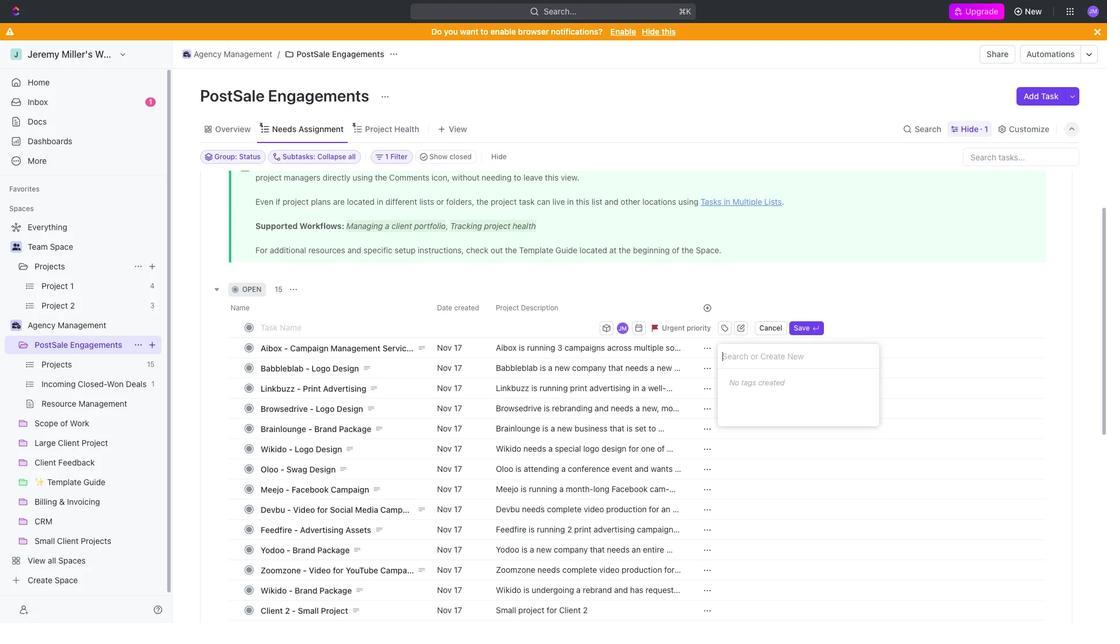 Task type: vqa. For each thing, say whether or not it's contained in the screenshot.


Task type: describe. For each thing, give the bounding box(es) containing it.
zoomzone for zoomzone - video for youtube campaign
[[261, 565, 301, 575]]

0 horizontal spatial client
[[261, 606, 283, 615]]

brainlounge
[[261, 424, 306, 434]]

0 vertical spatial postsale engagements
[[297, 49, 385, 59]]

- for feedfire - advertising assets
[[294, 525, 298, 535]]

social
[[330, 505, 353, 514]]

new button
[[1010, 2, 1050, 21]]

save button
[[790, 321, 824, 335]]

space
[[50, 242, 73, 252]]

search button
[[901, 121, 946, 137]]

1 horizontal spatial agency management link
[[179, 47, 275, 61]]

1 vertical spatial advertising
[[300, 525, 344, 535]]

1 horizontal spatial postsale
[[200, 86, 265, 105]]

meejo - facebook campaign
[[261, 484, 370, 494]]

creation
[[537, 535, 568, 545]]

campaign.
[[584, 515, 623, 525]]

video for increase
[[600, 565, 620, 575]]

docs
[[28, 117, 47, 126]]

ern
[[496, 414, 509, 424]]

yodoo is a new company that needs an entire brand package including logo design.
[[496, 545, 667, 565]]

project
[[519, 605, 545, 615]]

special
[[555, 444, 582, 454]]

babbleblab - logo design
[[261, 363, 359, 373]]

engagements inside 'sidebar' navigation
[[70, 340, 122, 350]]

add task
[[1025, 91, 1060, 101]]

team
[[28, 242, 48, 252]]

design for browsedrive - logo design
[[337, 404, 363, 413]]

want
[[460, 27, 479, 36]]

for inside small project for client 2 button
[[547, 605, 557, 615]]

yodoo for yodoo is a new company that needs an entire brand package including logo design.
[[496, 545, 520, 555]]

production for campaign.
[[607, 504, 647, 514]]

needs inside wikido needs a special logo design for one of their sub-brands.
[[524, 444, 547, 454]]

babbleblab - logo design link
[[258, 360, 428, 377]]

0 vertical spatial engagements
[[332, 49, 385, 59]]

logo for browsedrive
[[316, 404, 335, 413]]

client inside button
[[560, 605, 581, 615]]

2 horizontal spatial management
[[331, 343, 381, 353]]

postsale inside tree
[[35, 340, 68, 350]]

- for babbleblab - logo design
[[306, 363, 310, 373]]

postsale engagements inside tree
[[35, 340, 122, 350]]

zoomzone for zoomzone needs complete video production for a youtube campaign to increase brand awareness.
[[496, 565, 536, 575]]

devbu for devbu - video for social media campaign
[[261, 505, 285, 514]]

0 horizontal spatial small
[[298, 606, 319, 615]]

2 inside feedfire is running 2 print advertising campaigns and needs creation of the assets.
[[568, 525, 573, 534]]

logo for wikido
[[295, 444, 314, 454]]

awareness.
[[636, 575, 678, 585]]

wikido - logo design link
[[258, 441, 428, 457]]

devbu for devbu needs complete video production for an upcoming social media campaign.
[[496, 504, 520, 514]]

package for wikido - brand package
[[320, 585, 352, 595]]

brand inside 'zoomzone needs complete video production for a youtube campaign to increase brand awareness.'
[[612, 575, 634, 585]]

docs link
[[5, 113, 162, 131]]

aibox - campaign management services link
[[258, 340, 428, 356]]

user group image
[[12, 244, 20, 250]]

well-
[[649, 383, 667, 393]]

linkbuzz for linkbuzz is running print advertising in a well- known magazine and needs content creation.
[[496, 383, 530, 393]]

feedfire is running 2 print advertising campaigns and needs creation of the assets.
[[496, 525, 680, 545]]

share button
[[981, 45, 1016, 63]]

wikido - logo design
[[261, 444, 342, 454]]

campaign
[[530, 575, 567, 585]]

the
[[579, 535, 591, 545]]

one
[[642, 444, 656, 454]]

1 horizontal spatial agency management
[[194, 49, 273, 59]]

needs assignment
[[272, 124, 344, 134]]

mod
[[662, 403, 682, 413]]

browser
[[518, 27, 549, 36]]

for inside devbu - video for social media campaign link
[[317, 505, 328, 514]]

campaigns
[[638, 525, 678, 534]]

facebook
[[292, 484, 329, 494]]

for inside devbu needs complete video production for an upcoming social media campaign.
[[649, 504, 660, 514]]

15
[[275, 285, 283, 294]]

new,
[[643, 403, 660, 413]]

favorites button
[[5, 182, 44, 196]]

company
[[554, 545, 588, 555]]

hide for hide 1
[[962, 124, 979, 134]]

package for brainlounge - brand package
[[339, 424, 372, 434]]

yodoo - brand package
[[261, 545, 350, 555]]

project health link
[[363, 121, 420, 137]]

a inside yodoo is a new company that needs an entire brand package including logo design.
[[530, 545, 535, 555]]

upgrade
[[966, 6, 999, 16]]

cancel button
[[755, 321, 788, 335]]

assignment
[[299, 124, 344, 134]]

browsedrive for browsedrive is rebranding and needs a new, mod ern logo.
[[496, 403, 542, 413]]

design for wikido - logo design
[[316, 444, 342, 454]]

wikido needs a special logo design for one of their sub-brands.
[[496, 444, 667, 464]]

a inside wikido needs a special logo design for one of their sub-brands.
[[549, 444, 553, 454]]

do you want to enable browser notifications? enable hide this
[[432, 27, 676, 36]]

hide 1
[[962, 124, 989, 134]]

linkbuzz for linkbuzz - print advertising
[[261, 383, 295, 393]]

sidebar navigation
[[0, 40, 173, 623]]

notifications?
[[551, 27, 603, 36]]

creation.
[[632, 394, 665, 403]]

search
[[916, 124, 942, 134]]

favorites
[[9, 185, 40, 193]]

an inside yodoo is a new company that needs an entire brand package including logo design.
[[632, 545, 641, 555]]

oloo - swag design
[[261, 464, 336, 474]]

their
[[496, 454, 513, 464]]

linkbuzz - print advertising
[[261, 383, 367, 393]]

add
[[1025, 91, 1040, 101]]

0 vertical spatial postsale
[[297, 49, 330, 59]]

sub-
[[515, 454, 533, 464]]

0 vertical spatial hide
[[642, 27, 660, 36]]

brand for brainlounge
[[314, 424, 337, 434]]

brands.
[[533, 454, 561, 464]]

no
[[730, 378, 740, 387]]

an inside devbu needs complete video production for an upcoming social media campaign.
[[662, 504, 671, 514]]

created
[[759, 378, 785, 387]]

enable
[[491, 27, 516, 36]]

projects
[[35, 261, 65, 271]]

upgrade link
[[950, 3, 1005, 20]]

small inside button
[[496, 605, 517, 615]]

wikido for wikido - brand package
[[261, 585, 287, 595]]

browsedrive is rebranding and needs a new, mod ern logo. button
[[489, 398, 690, 424]]

wikido for wikido needs a special logo design for one of their sub-brands.
[[496, 444, 522, 454]]

- for brainlounge - brand package
[[309, 424, 312, 434]]

oloo
[[261, 464, 279, 474]]

brainlounge - brand package link
[[258, 420, 428, 437]]

design.
[[608, 555, 636, 565]]

1 vertical spatial postsale engagements link
[[35, 336, 129, 354]]

do
[[432, 27, 442, 36]]

you
[[444, 27, 458, 36]]

entire
[[643, 545, 665, 555]]

advertising inside feedfire is running 2 print advertising campaigns and needs creation of the assets.
[[594, 525, 635, 534]]

this
[[662, 27, 676, 36]]

increase
[[578, 575, 610, 585]]

overview
[[215, 124, 251, 134]]

and inside linkbuzz is running print advertising in a well- known magazine and needs content creation.
[[561, 394, 575, 403]]

Search or Create New text field
[[718, 344, 880, 369]]

meejo
[[261, 484, 284, 494]]

for inside 'zoomzone needs complete video production for a youtube campaign to increase brand awareness.'
[[665, 565, 675, 575]]

needs assignment link
[[270, 121, 344, 137]]

design
[[602, 444, 627, 454]]

1 vertical spatial 1
[[985, 124, 989, 134]]

0 vertical spatial management
[[224, 49, 273, 59]]

youtube inside 'zoomzone needs complete video production for a youtube campaign to increase brand awareness.'
[[496, 575, 528, 585]]

1 vertical spatial project
[[321, 606, 348, 615]]

overview link
[[213, 121, 251, 137]]

- for aibox - campaign management services
[[284, 343, 288, 353]]

0 horizontal spatial 2
[[285, 606, 290, 615]]

devbu - video for social media campaign
[[261, 505, 419, 514]]

is for yodoo
[[522, 545, 528, 555]]

logo inside yodoo is a new company that needs an entire brand package including logo design.
[[590, 555, 606, 565]]



Task type: locate. For each thing, give the bounding box(es) containing it.
2 horizontal spatial and
[[595, 403, 609, 413]]

an left entire in the bottom of the page
[[632, 545, 641, 555]]

linkbuzz is running print advertising in a well- known magazine and needs content creation.
[[496, 383, 667, 403]]

agency management left /
[[194, 49, 273, 59]]

1 vertical spatial management
[[58, 320, 106, 330]]

1 vertical spatial video
[[600, 565, 620, 575]]

browsedrive is rebranding and needs a new, mod ern logo.
[[496, 403, 682, 424]]

project health
[[365, 124, 420, 134]]

small project for client 2 button
[[489, 600, 690, 621]]

feedfire - advertising assets
[[261, 525, 372, 535]]

content
[[602, 394, 630, 403]]

1 horizontal spatial feedfire
[[496, 525, 527, 534]]

rebranding
[[552, 403, 593, 413]]

home link
[[5, 73, 162, 92]]

brand left package
[[496, 555, 518, 565]]

aibox
[[261, 343, 282, 353]]

projects link
[[35, 257, 129, 276]]

small down wikido - brand package
[[298, 606, 319, 615]]

feedfire - advertising assets link
[[258, 521, 428, 538]]

complete up media
[[547, 504, 582, 514]]

package up wikido - logo design link at the bottom left of the page
[[339, 424, 372, 434]]

design up meejo - facebook campaign
[[310, 464, 336, 474]]

spaces
[[9, 204, 34, 213]]

0 horizontal spatial zoomzone
[[261, 565, 301, 575]]

to right want on the top left of the page
[[481, 27, 489, 36]]

print inside linkbuzz is running print advertising in a well- known magazine and needs content creation.
[[571, 383, 588, 393]]

running for creation
[[537, 525, 566, 534]]

- down browsedrive - logo design on the bottom of page
[[309, 424, 312, 434]]

1 vertical spatial engagements
[[268, 86, 370, 105]]

agency management right business time icon
[[28, 320, 106, 330]]

1 vertical spatial postsale
[[200, 86, 265, 105]]

print
[[571, 383, 588, 393], [575, 525, 592, 534]]

0 horizontal spatial postsale engagements link
[[35, 336, 129, 354]]

1 vertical spatial logo
[[590, 555, 606, 565]]

of inside feedfire is running 2 print advertising campaigns and needs creation of the assets.
[[570, 535, 577, 545]]

browsedrive for browsedrive - logo design
[[261, 404, 308, 413]]

that
[[590, 545, 605, 555]]

1 vertical spatial brand
[[612, 575, 634, 585]]

devbu down meejo at bottom left
[[261, 505, 285, 514]]

1 horizontal spatial browsedrive
[[496, 403, 542, 413]]

needs inside browsedrive is rebranding and needs a new, mod ern logo.
[[611, 403, 634, 413]]

- for wikido - brand package
[[289, 585, 293, 595]]

- for oloo - swag design
[[281, 464, 285, 474]]

logo left design
[[584, 444, 600, 454]]

inbox
[[28, 97, 48, 107]]

needs inside devbu needs complete video production for an upcoming social media campaign.
[[523, 504, 545, 514]]

zoomzone down yodoo - brand package
[[261, 565, 301, 575]]

0 vertical spatial agency
[[194, 49, 222, 59]]

print up the
[[575, 525, 592, 534]]

an up 'campaigns'
[[662, 504, 671, 514]]

known
[[496, 394, 521, 403]]

design
[[333, 363, 359, 373], [337, 404, 363, 413], [316, 444, 342, 454], [310, 464, 336, 474]]

agency management link
[[179, 47, 275, 61], [28, 316, 159, 335]]

linkbuzz is running print advertising in a well- known magazine and needs content creation. button
[[489, 378, 690, 403]]

0 horizontal spatial youtube
[[346, 565, 379, 575]]

home
[[28, 77, 50, 87]]

package for yodoo - brand package
[[318, 545, 350, 555]]

social
[[535, 515, 557, 525]]

- down feedfire - advertising assets at the bottom left of page
[[287, 545, 291, 555]]

wikido - brand package
[[261, 585, 352, 595]]

1 vertical spatial running
[[537, 525, 566, 534]]

is left social
[[529, 525, 535, 534]]

2 down increase
[[583, 605, 588, 615]]

1 horizontal spatial agency
[[194, 49, 222, 59]]

complete inside 'zoomzone needs complete video production for a youtube campaign to increase brand awareness.'
[[563, 565, 598, 575]]

0 horizontal spatial agency
[[28, 320, 56, 330]]

wikido up client 2 - small project
[[261, 585, 287, 595]]

1 vertical spatial print
[[575, 525, 592, 534]]

agency right business time image
[[194, 49, 222, 59]]

/
[[278, 49, 280, 59]]

- down meejo - facebook campaign
[[287, 505, 291, 514]]

for right project
[[547, 605, 557, 615]]

youtube down package
[[496, 575, 528, 585]]

logo.
[[511, 414, 529, 424]]

advertising
[[590, 383, 631, 393], [594, 525, 635, 534]]

for inside wikido needs a special logo design for one of their sub-brands.
[[629, 444, 640, 454]]

package down the zoomzone - video for youtube campaign
[[320, 585, 352, 595]]

devbu - video for social media campaign link
[[258, 501, 428, 518]]

2 horizontal spatial 2
[[583, 605, 588, 615]]

0 vertical spatial video
[[293, 505, 315, 514]]

browsedrive - logo design link
[[258, 400, 428, 417]]

advertising inside linkbuzz is running print advertising in a well- known magazine and needs content creation.
[[590, 383, 631, 393]]

logo inside wikido needs a special logo design for one of their sub-brands.
[[584, 444, 600, 454]]

for up 'campaigns'
[[649, 504, 660, 514]]

feedfire left social
[[496, 525, 527, 534]]

- down yodoo - brand package
[[303, 565, 307, 575]]

- for browsedrive - logo design
[[310, 404, 314, 413]]

complete up increase
[[563, 565, 598, 575]]

1 vertical spatial youtube
[[496, 575, 528, 585]]

a inside 'zoomzone needs complete video production for a youtube campaign to increase brand awareness.'
[[677, 565, 682, 575]]

1 horizontal spatial postsale engagements link
[[282, 47, 387, 61]]

of inside wikido needs a special logo design for one of their sub-brands.
[[658, 444, 665, 454]]

0 horizontal spatial brand
[[496, 555, 518, 565]]

0 vertical spatial project
[[365, 124, 393, 134]]

2 horizontal spatial postsale
[[297, 49, 330, 59]]

0 vertical spatial agency management
[[194, 49, 273, 59]]

0 horizontal spatial agency management link
[[28, 316, 159, 335]]

video inside devbu needs complete video production for an upcoming social media campaign.
[[584, 504, 605, 514]]

for inside zoomzone - video for youtube campaign link
[[333, 565, 344, 575]]

1 vertical spatial postsale engagements
[[200, 86, 373, 105]]

running inside feedfire is running 2 print advertising campaigns and needs creation of the assets.
[[537, 525, 566, 534]]

video up wikido - brand package
[[309, 565, 331, 575]]

babbleblab
[[261, 363, 304, 373]]

youtube
[[346, 565, 379, 575], [496, 575, 528, 585]]

- right aibox
[[284, 343, 288, 353]]

running for magazine
[[540, 383, 568, 393]]

0 vertical spatial advertising
[[590, 383, 631, 393]]

tree inside 'sidebar' navigation
[[5, 218, 162, 590]]

zoomzone inside 'zoomzone needs complete video production for a youtube campaign to increase brand awareness.'
[[496, 565, 536, 575]]

running up creation
[[537, 525, 566, 534]]

complete for media
[[547, 504, 582, 514]]

production for increase
[[622, 565, 663, 575]]

dashboards
[[28, 136, 72, 146]]

agency
[[194, 49, 222, 59], [28, 320, 56, 330]]

client
[[560, 605, 581, 615], [261, 606, 283, 615]]

video inside 'zoomzone needs complete video production for a youtube campaign to increase brand awareness.'
[[600, 565, 620, 575]]

1 vertical spatial agency
[[28, 320, 56, 330]]

new
[[537, 545, 552, 555]]

and inside feedfire is running 2 print advertising campaigns and needs creation of the assets.
[[496, 535, 510, 545]]

1 horizontal spatial of
[[658, 444, 665, 454]]

zoomzone needs complete video production for a youtube campaign to increase brand awareness.
[[496, 565, 684, 585]]

complete inside devbu needs complete video production for an upcoming social media campaign.
[[547, 504, 582, 514]]

1 horizontal spatial linkbuzz
[[496, 383, 530, 393]]

hide inside button
[[492, 152, 507, 161]]

wikido inside wikido needs a special logo design for one of their sub-brands.
[[496, 444, 522, 454]]

is inside linkbuzz is running print advertising in a well- known magazine and needs content creation.
[[532, 383, 538, 393]]

for left social
[[317, 505, 328, 514]]

- right the 'oloo' at the left
[[281, 464, 285, 474]]

design for oloo - swag design
[[310, 464, 336, 474]]

1 horizontal spatial to
[[569, 575, 576, 585]]

- left the print
[[297, 383, 301, 393]]

running
[[540, 383, 568, 393], [537, 525, 566, 534]]

is for browsedrive
[[544, 403, 550, 413]]

devbu inside devbu needs complete video production for an upcoming social media campaign.
[[496, 504, 520, 514]]

devbu needs complete video production for an upcoming social media campaign.
[[496, 504, 673, 525]]

1 vertical spatial production
[[622, 565, 663, 575]]

brand down browsedrive - logo design on the bottom of page
[[314, 424, 337, 434]]

design up linkbuzz - print advertising link
[[333, 363, 359, 373]]

devbu up upcoming
[[496, 504, 520, 514]]

0 vertical spatial of
[[658, 444, 665, 454]]

video up campaign.
[[584, 504, 605, 514]]

to
[[481, 27, 489, 36], [569, 575, 576, 585]]

- down the print
[[310, 404, 314, 413]]

in
[[633, 383, 640, 393]]

0 horizontal spatial yodoo
[[261, 545, 285, 555]]

0 vertical spatial brand
[[496, 555, 518, 565]]

0 vertical spatial logo
[[312, 363, 331, 373]]

needs inside linkbuzz is running print advertising in a well- known magazine and needs content creation.
[[577, 394, 600, 403]]

1 horizontal spatial 2
[[568, 525, 573, 534]]

0 vertical spatial video
[[584, 504, 605, 514]]

client 2 - small project link
[[258, 602, 428, 619]]

tags
[[742, 378, 757, 387]]

is inside feedfire is running 2 print advertising campaigns and needs creation of the assets.
[[529, 525, 535, 534]]

0 horizontal spatial agency management
[[28, 320, 106, 330]]

small left project
[[496, 605, 517, 615]]

0 horizontal spatial of
[[570, 535, 577, 545]]

1 vertical spatial of
[[570, 535, 577, 545]]

client 2 - small project
[[261, 606, 348, 615]]

for left one
[[629, 444, 640, 454]]

0 vertical spatial youtube
[[346, 565, 379, 575]]

feedfire is running 2 print advertising campaigns and needs creation of the assets. button
[[489, 519, 690, 545]]

0 vertical spatial package
[[339, 424, 372, 434]]

of right one
[[658, 444, 665, 454]]

1 vertical spatial complete
[[563, 565, 598, 575]]

1 horizontal spatial zoomzone
[[496, 565, 536, 575]]

1 horizontal spatial project
[[365, 124, 393, 134]]

1 horizontal spatial management
[[224, 49, 273, 59]]

package up the zoomzone - video for youtube campaign
[[318, 545, 350, 555]]

advertising up "assets."
[[594, 525, 635, 534]]

Search tasks... text field
[[964, 148, 1080, 166]]

1 vertical spatial advertising
[[594, 525, 635, 534]]

zoomzone up campaign
[[496, 565, 536, 575]]

print inside feedfire is running 2 print advertising campaigns and needs creation of the assets.
[[575, 525, 592, 534]]

production up campaign.
[[607, 504, 647, 514]]

-
[[284, 343, 288, 353], [306, 363, 310, 373], [297, 383, 301, 393], [310, 404, 314, 413], [309, 424, 312, 434], [289, 444, 293, 454], [281, 464, 285, 474], [286, 484, 290, 494], [287, 505, 291, 514], [294, 525, 298, 535], [287, 545, 291, 555], [303, 565, 307, 575], [289, 585, 293, 595], [292, 606, 296, 615]]

logo down that
[[590, 555, 606, 565]]

a
[[642, 383, 646, 393], [636, 403, 641, 413], [549, 444, 553, 454], [530, 545, 535, 555], [677, 565, 682, 575]]

video up increase
[[600, 565, 620, 575]]

- for devbu - video for social media campaign
[[287, 505, 291, 514]]

0 horizontal spatial devbu
[[261, 505, 285, 514]]

client down campaign
[[560, 605, 581, 615]]

1 horizontal spatial client
[[560, 605, 581, 615]]

⌘k
[[680, 6, 692, 16]]

- for meejo - facebook campaign
[[286, 484, 290, 494]]

brand for wikido
[[295, 585, 318, 595]]

to down including
[[569, 575, 576, 585]]

browsedrive up logo.
[[496, 403, 542, 413]]

logo up oloo - swag design
[[295, 444, 314, 454]]

customize button
[[995, 121, 1054, 137]]

- for zoomzone - video for youtube campaign
[[303, 565, 307, 575]]

- for wikido - logo design
[[289, 444, 293, 454]]

logo for babbleblab
[[312, 363, 331, 373]]

to inside 'zoomzone needs complete video production for a youtube campaign to increase brand awareness.'
[[569, 575, 576, 585]]

2 vertical spatial postsale engagements
[[35, 340, 122, 350]]

is for linkbuzz
[[532, 383, 538, 393]]

2 vertical spatial package
[[320, 585, 352, 595]]

0 vertical spatial an
[[662, 504, 671, 514]]

a up package
[[530, 545, 535, 555]]

1 vertical spatial to
[[569, 575, 576, 585]]

aibox - campaign management services
[[261, 343, 416, 353]]

cancel
[[760, 323, 783, 332]]

0 vertical spatial agency management link
[[179, 47, 275, 61]]

complete for to
[[563, 565, 598, 575]]

wikido needs a special logo design for one of their sub-brands. button
[[489, 439, 690, 464]]

client down wikido - brand package
[[261, 606, 283, 615]]

production up awareness. at the right bottom
[[622, 565, 663, 575]]

0 vertical spatial production
[[607, 504, 647, 514]]

is for feedfire
[[529, 525, 535, 534]]

print up rebranding
[[571, 383, 588, 393]]

no tags created
[[730, 378, 785, 387]]

- down wikido - brand package
[[292, 606, 296, 615]]

linkbuzz inside linkbuzz is running print advertising in a well- known magazine and needs content creation.
[[496, 383, 530, 393]]

and inside browsedrive is rebranding and needs a new, mod ern logo.
[[595, 403, 609, 413]]

logo
[[584, 444, 600, 454], [590, 555, 606, 565]]

- up client 2 - small project
[[289, 585, 293, 595]]

brand up client 2 - small project
[[295, 585, 318, 595]]

feedfire inside feedfire is running 2 print advertising campaigns and needs creation of the assets.
[[496, 525, 527, 534]]

for up awareness. at the right bottom
[[665, 565, 675, 575]]

1 horizontal spatial devbu
[[496, 504, 520, 514]]

1 vertical spatial video
[[309, 565, 331, 575]]

business time image
[[12, 322, 20, 329]]

agency inside tree
[[28, 320, 56, 330]]

project
[[365, 124, 393, 134], [321, 606, 348, 615]]

zoomzone
[[496, 565, 536, 575], [261, 565, 301, 575]]

project left health
[[365, 124, 393, 134]]

a inside browsedrive is rebranding and needs a new, mod ern logo.
[[636, 403, 641, 413]]

production inside devbu needs complete video production for an upcoming social media campaign.
[[607, 504, 647, 514]]

upcoming
[[496, 515, 533, 525]]

0 horizontal spatial management
[[58, 320, 106, 330]]

1 horizontal spatial an
[[662, 504, 671, 514]]

1 vertical spatial agency management link
[[28, 316, 159, 335]]

postsale engagements link
[[282, 47, 387, 61], [35, 336, 129, 354]]

for
[[629, 444, 640, 454], [649, 504, 660, 514], [317, 505, 328, 514], [665, 565, 675, 575], [333, 565, 344, 575], [547, 605, 557, 615]]

youtube down yodoo - brand package link
[[346, 565, 379, 575]]

is inside browsedrive is rebranding and needs a new, mod ern logo.
[[544, 403, 550, 413]]

yodoo - brand package link
[[258, 542, 428, 558]]

yodoo down feedfire - advertising assets at the bottom left of page
[[261, 545, 285, 555]]

advertising up yodoo - brand package
[[300, 525, 344, 535]]

1 horizontal spatial youtube
[[496, 575, 528, 585]]

yodoo
[[496, 545, 520, 555], [261, 545, 285, 555]]

feedfire for feedfire is running 2 print advertising campaigns and needs creation of the assets.
[[496, 525, 527, 534]]

of
[[658, 444, 665, 454], [570, 535, 577, 545]]

1 vertical spatial logo
[[316, 404, 335, 413]]

0 horizontal spatial an
[[632, 545, 641, 555]]

tree containing team space
[[5, 218, 162, 590]]

hide
[[642, 27, 660, 36], [962, 124, 979, 134], [492, 152, 507, 161]]

0 vertical spatial 1
[[149, 98, 152, 106]]

2 vertical spatial management
[[331, 343, 381, 353]]

Task Name text field
[[261, 318, 598, 336]]

wikido for wikido - logo design
[[261, 444, 287, 454]]

linkbuzz up 'known'
[[496, 383, 530, 393]]

for down yodoo - brand package link
[[333, 565, 344, 575]]

browsedrive inside browsedrive is rebranding and needs a new, mod ern logo.
[[496, 403, 542, 413]]

1 horizontal spatial yodoo
[[496, 545, 520, 555]]

campaign
[[290, 343, 329, 353], [331, 484, 370, 494], [381, 505, 419, 514], [381, 565, 419, 575]]

advertising up browsedrive - logo design link at the bottom left
[[323, 383, 367, 393]]

0 horizontal spatial postsale
[[35, 340, 68, 350]]

a right in
[[642, 383, 646, 393]]

a inside linkbuzz is running print advertising in a well- known magazine and needs content creation.
[[642, 383, 646, 393]]

design for babbleblab - logo design
[[333, 363, 359, 373]]

needs inside feedfire is running 2 print advertising campaigns and needs creation of the assets.
[[512, 535, 535, 545]]

0 vertical spatial complete
[[547, 504, 582, 514]]

0 vertical spatial advertising
[[323, 383, 367, 393]]

1 inside 'sidebar' navigation
[[149, 98, 152, 106]]

running up magazine
[[540, 383, 568, 393]]

tree
[[5, 218, 162, 590]]

yodoo down upcoming
[[496, 545, 520, 555]]

brand inside yodoo is a new company that needs an entire brand package including logo design.
[[496, 555, 518, 565]]

is up magazine
[[532, 383, 538, 393]]

advertising up 'content'
[[590, 383, 631, 393]]

1 vertical spatial an
[[632, 545, 641, 555]]

0 horizontal spatial to
[[481, 27, 489, 36]]

2 vertical spatial hide
[[492, 152, 507, 161]]

logo up the linkbuzz - print advertising
[[312, 363, 331, 373]]

production inside 'zoomzone needs complete video production for a youtube campaign to increase brand awareness.'
[[622, 565, 663, 575]]

0 horizontal spatial browsedrive
[[261, 404, 308, 413]]

brand down feedfire - advertising assets at the bottom left of page
[[293, 545, 315, 555]]

assets
[[346, 525, 372, 535]]

- for yodoo - brand package
[[287, 545, 291, 555]]

video down facebook
[[293, 505, 315, 514]]

1 vertical spatial agency management
[[28, 320, 106, 330]]

yodoo is a new company that needs an entire brand package including logo design. button
[[489, 540, 690, 565]]

brand for yodoo
[[293, 545, 315, 555]]

yodoo inside yodoo is a new company that needs an entire brand package including logo design.
[[496, 545, 520, 555]]

brainlounge - brand package
[[261, 424, 372, 434]]

- up yodoo - brand package
[[294, 525, 298, 535]]

wikido up the 'oloo' at the left
[[261, 444, 287, 454]]

is left rebranding
[[544, 403, 550, 413]]

video for devbu
[[293, 505, 315, 514]]

2 up company
[[568, 525, 573, 534]]

- right meejo at bottom left
[[286, 484, 290, 494]]

of left the
[[570, 535, 577, 545]]

dashboards link
[[5, 132, 162, 151]]

agency right business time icon
[[28, 320, 56, 330]]

1 horizontal spatial brand
[[612, 575, 634, 585]]

health
[[395, 124, 420, 134]]

video for campaign.
[[584, 504, 605, 514]]

logo up brainlounge - brand package
[[316, 404, 335, 413]]

wikido
[[496, 444, 522, 454], [261, 444, 287, 454], [261, 585, 287, 595]]

2 vertical spatial engagements
[[70, 340, 122, 350]]

video for zoomzone
[[309, 565, 331, 575]]

is up package
[[522, 545, 528, 555]]

zoomzone needs complete video production for a youtube campaign to increase brand awareness. button
[[489, 560, 690, 585]]

1 horizontal spatial hide
[[642, 27, 660, 36]]

browsedrive up "brainlounge"
[[261, 404, 308, 413]]

0 horizontal spatial 1
[[149, 98, 152, 106]]

yodoo for yodoo - brand package
[[261, 545, 285, 555]]

feedfire for feedfire - advertising assets
[[261, 525, 292, 535]]

feedfire up yodoo - brand package
[[261, 525, 292, 535]]

search...
[[544, 6, 577, 16]]

media
[[355, 505, 379, 514]]

needs inside yodoo is a new company that needs an entire brand package including logo design.
[[607, 545, 630, 555]]

design down brainlounge - brand package
[[316, 444, 342, 454]]

a up awareness. at the right bottom
[[677, 565, 682, 575]]

brand down design.
[[612, 575, 634, 585]]

business time image
[[183, 51, 191, 57]]

0 vertical spatial logo
[[584, 444, 600, 454]]

- up swag
[[289, 444, 293, 454]]

1 horizontal spatial small
[[496, 605, 517, 615]]

linkbuzz down babbleblab
[[261, 383, 295, 393]]

management inside tree
[[58, 320, 106, 330]]

agency management inside tree
[[28, 320, 106, 330]]

running inside linkbuzz is running print advertising in a well- known magazine and needs content creation.
[[540, 383, 568, 393]]

1 horizontal spatial and
[[561, 394, 575, 403]]

0 vertical spatial to
[[481, 27, 489, 36]]

2 vertical spatial logo
[[295, 444, 314, 454]]

needs inside 'zoomzone needs complete video production for a youtube campaign to increase brand awareness.'
[[538, 565, 561, 575]]

- up the print
[[306, 363, 310, 373]]

- for linkbuzz - print advertising
[[297, 383, 301, 393]]

0 horizontal spatial feedfire
[[261, 525, 292, 535]]

0 vertical spatial print
[[571, 383, 588, 393]]

2 down wikido - brand package
[[285, 606, 290, 615]]

project down wikido - brand package link
[[321, 606, 348, 615]]

a up brands.
[[549, 444, 553, 454]]

design down linkbuzz - print advertising link
[[337, 404, 363, 413]]

is
[[532, 383, 538, 393], [544, 403, 550, 413], [529, 525, 535, 534], [522, 545, 528, 555]]

is inside yodoo is a new company that needs an entire brand package including logo design.
[[522, 545, 528, 555]]

video
[[293, 505, 315, 514], [309, 565, 331, 575]]

wikido up their
[[496, 444, 522, 454]]

media
[[559, 515, 582, 525]]

hide for hide
[[492, 152, 507, 161]]

a left new,
[[636, 403, 641, 413]]

and
[[561, 394, 575, 403], [595, 403, 609, 413], [496, 535, 510, 545]]

including
[[554, 555, 588, 565]]

0 vertical spatial brand
[[314, 424, 337, 434]]

0 horizontal spatial and
[[496, 535, 510, 545]]



